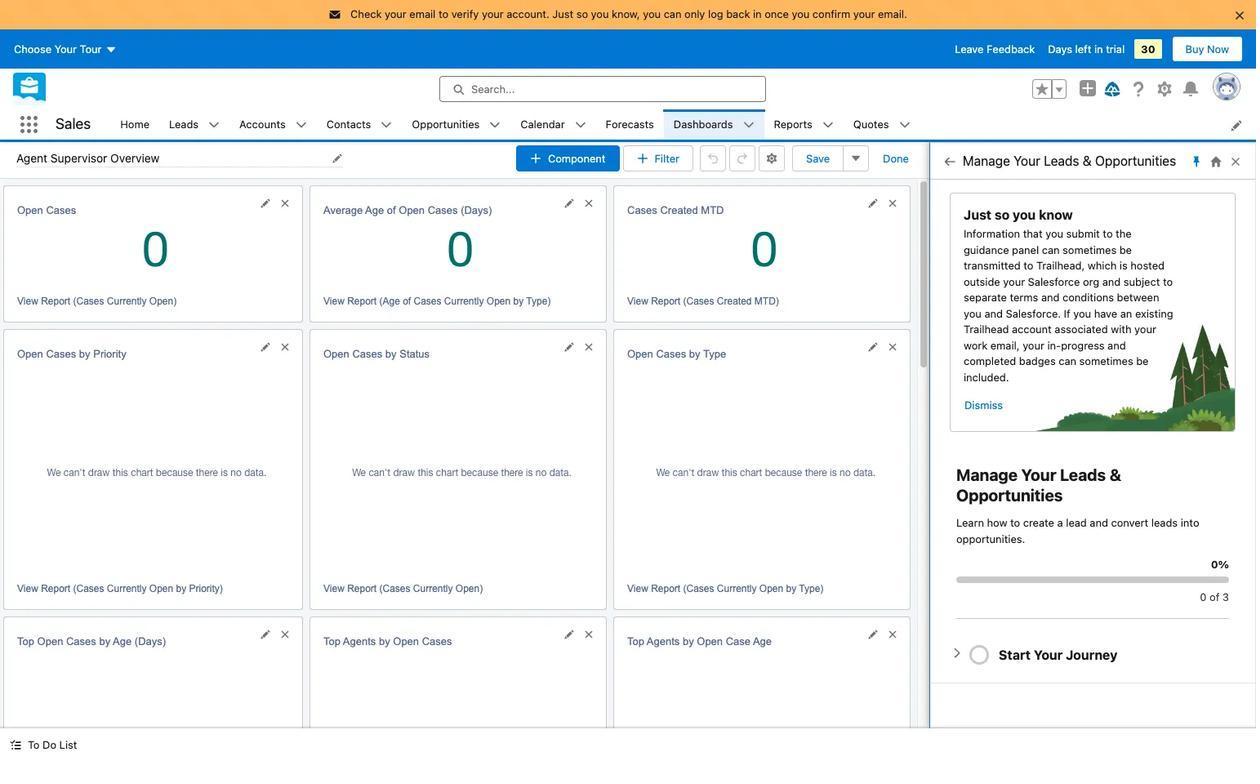 Task type: locate. For each thing, give the bounding box(es) containing it.
can
[[664, 7, 682, 20], [1043, 243, 1060, 256], [1059, 355, 1077, 368]]

text default image left reports link
[[743, 120, 755, 131]]

you up that
[[1013, 208, 1036, 222]]

your right verify
[[482, 7, 504, 20]]

0 horizontal spatial opportunities
[[412, 117, 480, 131]]

dashboards link
[[664, 110, 743, 140]]

text default image for contacts
[[381, 120, 393, 131]]

list
[[111, 110, 1257, 140]]

an
[[1121, 307, 1133, 320]]

calendar link
[[511, 110, 575, 140]]

3 text default image from the left
[[575, 120, 586, 131]]

text default image inside reports list item
[[823, 120, 834, 131]]

can up trailhead,
[[1043, 243, 1060, 256]]

a
[[1058, 516, 1064, 530]]

in right back
[[753, 7, 762, 20]]

your left tour
[[54, 42, 77, 55]]

0 horizontal spatial just
[[553, 7, 574, 20]]

outside
[[964, 275, 1001, 288]]

to do list button
[[0, 729, 87, 762]]

leads up lead
[[1061, 466, 1107, 485]]

text default image right contacts
[[381, 120, 393, 131]]

calendar list item
[[511, 110, 596, 140]]

progress bar
[[970, 646, 990, 665]]

contacts list item
[[317, 110, 402, 140]]

manage your leads & opportunities up create
[[957, 466, 1122, 505]]

account.
[[507, 7, 550, 20]]

1 text default image from the left
[[381, 120, 393, 131]]

be down the existing
[[1137, 355, 1149, 368]]

days left in trial
[[1049, 42, 1125, 55]]

leads
[[1152, 516, 1179, 530]]

0 vertical spatial &
[[1083, 154, 1092, 168]]

be down "the"
[[1120, 243, 1133, 256]]

2 horizontal spatial opportunities
[[1096, 154, 1177, 168]]

& up convert
[[1110, 466, 1122, 485]]

you down separate
[[964, 307, 982, 320]]

dashboards list item
[[664, 110, 765, 140]]

can left only
[[664, 7, 682, 20]]

in-
[[1048, 339, 1062, 352]]

terms
[[1010, 291, 1039, 304]]

sometimes down progress
[[1080, 355, 1134, 368]]

text default image left accounts link on the top left
[[208, 120, 220, 131]]

leads
[[169, 117, 199, 131], [1045, 154, 1080, 168], [1061, 466, 1107, 485]]

buy now
[[1186, 42, 1230, 55]]

group
[[1033, 79, 1067, 98]]

text default image
[[381, 120, 393, 131], [490, 120, 501, 131], [575, 120, 586, 131], [743, 120, 755, 131], [899, 120, 911, 131]]

can for know
[[1043, 243, 1060, 256]]

0 vertical spatial leads
[[169, 117, 199, 131]]

text default image
[[208, 120, 220, 131], [296, 120, 307, 131], [823, 120, 834, 131], [10, 740, 21, 751]]

text default image inside leads list item
[[208, 120, 220, 131]]

so inside 'just so you know information that you submit to the guidance panel can sometimes be transmitted to trailhead, which is hosted outside your salesforce org and subject to separate terms and conditions between you and salesforce. if you have an existing trailhead account associated with your work email, your in-progress and completed badges can sometimes be included.'
[[995, 208, 1010, 222]]

text default image inside the accounts list item
[[296, 120, 307, 131]]

text default image for leads
[[208, 120, 220, 131]]

0 vertical spatial be
[[1120, 243, 1133, 256]]

to right email
[[439, 7, 449, 20]]

contacts
[[327, 117, 371, 131]]

conditions
[[1063, 291, 1115, 304]]

just up information
[[964, 208, 992, 222]]

once
[[765, 7, 789, 20]]

create
[[1024, 516, 1055, 530]]

text default image left the to
[[10, 740, 21, 751]]

sometimes
[[1063, 243, 1117, 256], [1080, 355, 1134, 368]]

verify
[[452, 7, 479, 20]]

choose
[[14, 42, 52, 55]]

0 vertical spatial so
[[577, 7, 588, 20]]

1 vertical spatial manage your leads & opportunities
[[957, 466, 1122, 505]]

0 horizontal spatial be
[[1120, 243, 1133, 256]]

1 vertical spatial opportunities
[[1096, 154, 1177, 168]]

your down account at top right
[[1023, 339, 1045, 352]]

separate
[[964, 291, 1008, 304]]

0% status
[[957, 548, 1230, 606]]

tour
[[80, 42, 102, 55]]

text default image inside 'opportunities' list item
[[490, 120, 501, 131]]

text default image for accounts
[[296, 120, 307, 131]]

1 horizontal spatial &
[[1110, 466, 1122, 485]]

trailhead
[[964, 323, 1010, 336]]

journey
[[1067, 648, 1118, 662]]

your right start
[[1034, 648, 1063, 662]]

be
[[1120, 243, 1133, 256], [1137, 355, 1149, 368]]

email,
[[991, 339, 1020, 352]]

&
[[1083, 154, 1092, 168], [1110, 466, 1122, 485]]

to right how
[[1011, 516, 1021, 530]]

1 vertical spatial so
[[995, 208, 1010, 222]]

opportunities up "the"
[[1096, 154, 1177, 168]]

your
[[385, 7, 407, 20], [482, 7, 504, 20], [854, 7, 876, 20], [1004, 275, 1026, 288], [1135, 323, 1157, 336], [1023, 339, 1045, 352]]

0%
[[1212, 558, 1230, 571]]

0 horizontal spatial so
[[577, 7, 588, 20]]

leads up the know
[[1045, 154, 1080, 168]]

1 horizontal spatial opportunities
[[957, 486, 1064, 505]]

0 horizontal spatial &
[[1083, 154, 1092, 168]]

subject
[[1124, 275, 1161, 288]]

text default image right 'quotes'
[[899, 120, 911, 131]]

progress bar progress bar
[[957, 577, 1230, 583]]

badges
[[1020, 355, 1056, 368]]

learn how to create a lead and convert leads into opportunities.
[[957, 516, 1200, 545]]

text default image right accounts
[[296, 120, 307, 131]]

manage up how
[[957, 466, 1018, 485]]

feedback
[[987, 42, 1036, 55]]

information
[[964, 227, 1021, 240]]

text default image inside to do list button
[[10, 740, 21, 751]]

forecasts
[[606, 117, 654, 131]]

manage
[[964, 154, 1011, 168], [957, 466, 1018, 485]]

can down in-
[[1059, 355, 1077, 368]]

if
[[1065, 307, 1071, 320]]

leads right home
[[169, 117, 199, 131]]

text default image right reports
[[823, 120, 834, 131]]

1 vertical spatial sometimes
[[1080, 355, 1134, 368]]

opportunities down search...
[[412, 117, 480, 131]]

to inside "learn how to create a lead and convert leads into opportunities."
[[1011, 516, 1021, 530]]

accounts list item
[[230, 110, 317, 140]]

1 horizontal spatial be
[[1137, 355, 1149, 368]]

you right once
[[792, 7, 810, 20]]

manage your leads & opportunities up the know
[[964, 154, 1177, 168]]

manage up information
[[964, 154, 1011, 168]]

1 vertical spatial just
[[964, 208, 992, 222]]

is
[[1120, 259, 1128, 272]]

search...
[[472, 82, 515, 95]]

org
[[1084, 275, 1100, 288]]

text default image right calendar
[[575, 120, 586, 131]]

leave feedback
[[956, 42, 1036, 55]]

sometimes down submit
[[1063, 243, 1117, 256]]

opportunities
[[412, 117, 480, 131], [1096, 154, 1177, 168], [957, 486, 1064, 505]]

text default image inside calendar list item
[[575, 120, 586, 131]]

text default image inside contacts list item
[[381, 120, 393, 131]]

and down with
[[1108, 339, 1127, 352]]

1 vertical spatial be
[[1137, 355, 1149, 368]]

text default image for quotes
[[899, 120, 911, 131]]

and
[[1103, 275, 1121, 288], [1042, 291, 1060, 304], [985, 307, 1003, 320], [1108, 339, 1127, 352], [1090, 516, 1109, 530]]

back
[[727, 7, 751, 20]]

leads list item
[[159, 110, 230, 140]]

you
[[591, 7, 609, 20], [643, 7, 661, 20], [792, 7, 810, 20], [1013, 208, 1036, 222], [1046, 227, 1064, 240], [964, 307, 982, 320], [1074, 307, 1092, 320]]

2 vertical spatial opportunities
[[957, 486, 1064, 505]]

which
[[1088, 259, 1117, 272]]

0 vertical spatial opportunities
[[412, 117, 480, 131]]

accounts link
[[230, 110, 296, 140]]

transmitted
[[964, 259, 1021, 272]]

reports
[[774, 117, 813, 131]]

0 vertical spatial can
[[664, 7, 682, 20]]

just right account.
[[553, 7, 574, 20]]

1 horizontal spatial in
[[1095, 42, 1104, 55]]

search... button
[[440, 76, 767, 102]]

included.
[[964, 371, 1010, 384]]

text default image for reports
[[823, 120, 834, 131]]

buy
[[1186, 42, 1205, 55]]

convert
[[1112, 516, 1149, 530]]

in right 'left'
[[1095, 42, 1104, 55]]

check
[[351, 7, 382, 20]]

in
[[753, 7, 762, 20], [1095, 42, 1104, 55]]

1 horizontal spatial so
[[995, 208, 1010, 222]]

1 vertical spatial can
[[1043, 243, 1060, 256]]

email
[[410, 7, 436, 20]]

& up submit
[[1083, 154, 1092, 168]]

you right if on the right of page
[[1074, 307, 1092, 320]]

your up terms in the top right of the page
[[1004, 275, 1026, 288]]

just
[[553, 7, 574, 20], [964, 208, 992, 222]]

so left know,
[[577, 7, 588, 20]]

so up information
[[995, 208, 1010, 222]]

existing
[[1136, 307, 1174, 320]]

1 vertical spatial &
[[1110, 466, 1122, 485]]

have
[[1095, 307, 1118, 320]]

0 horizontal spatial in
[[753, 7, 762, 20]]

text default image inside dashboards list item
[[743, 120, 755, 131]]

1 vertical spatial in
[[1095, 42, 1104, 55]]

leads link
[[159, 110, 208, 140]]

text default image down search...
[[490, 120, 501, 131]]

you left know,
[[591, 7, 609, 20]]

and right lead
[[1090, 516, 1109, 530]]

0 vertical spatial in
[[753, 7, 762, 20]]

0 vertical spatial sometimes
[[1063, 243, 1117, 256]]

4 text default image from the left
[[743, 120, 755, 131]]

2 text default image from the left
[[490, 120, 501, 131]]

your down the existing
[[1135, 323, 1157, 336]]

0 vertical spatial just
[[553, 7, 574, 20]]

opportunities up how
[[957, 486, 1064, 505]]

text default image for dashboards
[[743, 120, 755, 131]]

to
[[439, 7, 449, 20], [1104, 227, 1114, 240], [1024, 259, 1034, 272], [1164, 275, 1174, 288], [1011, 516, 1021, 530]]

1 horizontal spatial just
[[964, 208, 992, 222]]

text default image inside the quotes list item
[[899, 120, 911, 131]]

your left the email. at the top right of page
[[854, 7, 876, 20]]

5 text default image from the left
[[899, 120, 911, 131]]



Task type: describe. For each thing, give the bounding box(es) containing it.
salesforce.
[[1006, 307, 1062, 320]]

leads inside list item
[[169, 117, 199, 131]]

submit
[[1067, 227, 1101, 240]]

trailhead,
[[1037, 259, 1085, 272]]

between
[[1118, 291, 1160, 304]]

how
[[988, 516, 1008, 530]]

know,
[[612, 7, 640, 20]]

accounts
[[240, 117, 286, 131]]

guidance
[[964, 243, 1010, 256]]

to
[[28, 739, 40, 752]]

only
[[685, 7, 706, 20]]

quotes
[[854, 117, 890, 131]]

home
[[120, 117, 150, 131]]

and down salesforce
[[1042, 291, 1060, 304]]

can for to
[[664, 7, 682, 20]]

2 vertical spatial leads
[[1061, 466, 1107, 485]]

text default image for calendar
[[575, 120, 586, 131]]

lead
[[1067, 516, 1088, 530]]

days
[[1049, 42, 1073, 55]]

30
[[1142, 42, 1156, 55]]

work
[[964, 339, 988, 352]]

associated
[[1055, 323, 1109, 336]]

to down panel
[[1024, 259, 1034, 272]]

your inside popup button
[[54, 42, 77, 55]]

into
[[1181, 516, 1200, 530]]

now
[[1208, 42, 1230, 55]]

that
[[1024, 227, 1043, 240]]

know
[[1040, 208, 1073, 222]]

home link
[[111, 110, 159, 140]]

hosted
[[1131, 259, 1165, 272]]

your left email
[[385, 7, 407, 20]]

to left "the"
[[1104, 227, 1114, 240]]

buy now button
[[1172, 36, 1244, 62]]

left
[[1076, 42, 1092, 55]]

salesforce
[[1029, 275, 1081, 288]]

your up create
[[1022, 466, 1057, 485]]

do
[[43, 739, 56, 752]]

leave
[[956, 42, 984, 55]]

dismiss
[[965, 399, 1003, 412]]

you down the know
[[1046, 227, 1064, 240]]

panel
[[1013, 243, 1040, 256]]

reports link
[[765, 110, 823, 140]]

calendar
[[521, 117, 565, 131]]

start
[[999, 648, 1031, 662]]

and inside "learn how to create a lead and convert leads into opportunities."
[[1090, 516, 1109, 530]]

check your email to verify your account. just so you know, you can only log back in once you confirm your email.
[[351, 7, 908, 20]]

and down the which
[[1103, 275, 1121, 288]]

2 vertical spatial can
[[1059, 355, 1077, 368]]

just inside 'just so you know information that you submit to the guidance panel can sometimes be transmitted to trailhead, which is hosted outside your salesforce org and subject to separate terms and conditions between you and salesforce. if you have an existing trailhead account associated with your work email, your in-progress and completed badges can sometimes be included.'
[[964, 208, 992, 222]]

forecasts link
[[596, 110, 664, 140]]

sales
[[56, 115, 91, 133]]

you right know,
[[643, 7, 661, 20]]

0 vertical spatial manage your leads & opportunities
[[964, 154, 1177, 168]]

1 vertical spatial leads
[[1045, 154, 1080, 168]]

email.
[[879, 7, 908, 20]]

dismiss button
[[964, 392, 1004, 418]]

reports list item
[[765, 110, 844, 140]]

completed
[[964, 355, 1017, 368]]

trial
[[1107, 42, 1125, 55]]

leave feedback link
[[956, 42, 1036, 55]]

0 vertical spatial manage
[[964, 154, 1011, 168]]

choose your tour button
[[13, 36, 117, 62]]

your up the know
[[1014, 154, 1041, 168]]

account
[[1013, 323, 1052, 336]]

to do list
[[28, 739, 77, 752]]

to down hosted
[[1164, 275, 1174, 288]]

start your journey
[[999, 648, 1118, 662]]

opportunities list item
[[402, 110, 511, 140]]

log
[[708, 7, 724, 20]]

dashboards
[[674, 117, 733, 131]]

1 vertical spatial manage
[[957, 466, 1018, 485]]

quotes link
[[844, 110, 899, 140]]

opportunities link
[[402, 110, 490, 140]]

start your journey button
[[999, 647, 1118, 663]]

opportunities.
[[957, 532, 1026, 545]]

text default image for opportunities
[[490, 120, 501, 131]]

list
[[59, 739, 77, 752]]

quotes list item
[[844, 110, 921, 140]]

the
[[1116, 227, 1132, 240]]

confirm
[[813, 7, 851, 20]]

with
[[1112, 323, 1132, 336]]

and up trailhead
[[985, 307, 1003, 320]]

contacts link
[[317, 110, 381, 140]]

your inside dropdown button
[[1034, 648, 1063, 662]]

opportunities inside list item
[[412, 117, 480, 131]]

choose your tour
[[14, 42, 102, 55]]

progress
[[1062, 339, 1105, 352]]

learn
[[957, 516, 985, 530]]

just so you know information that you submit to the guidance panel can sometimes be transmitted to trailhead, which is hosted outside your salesforce org and subject to separate terms and conditions between you and salesforce. if you have an existing trailhead account associated with your work email, your in-progress and completed badges can sometimes be included.
[[964, 208, 1174, 384]]

list containing home
[[111, 110, 1257, 140]]



Task type: vqa. For each thing, say whether or not it's contained in the screenshot.
Cancel button
no



